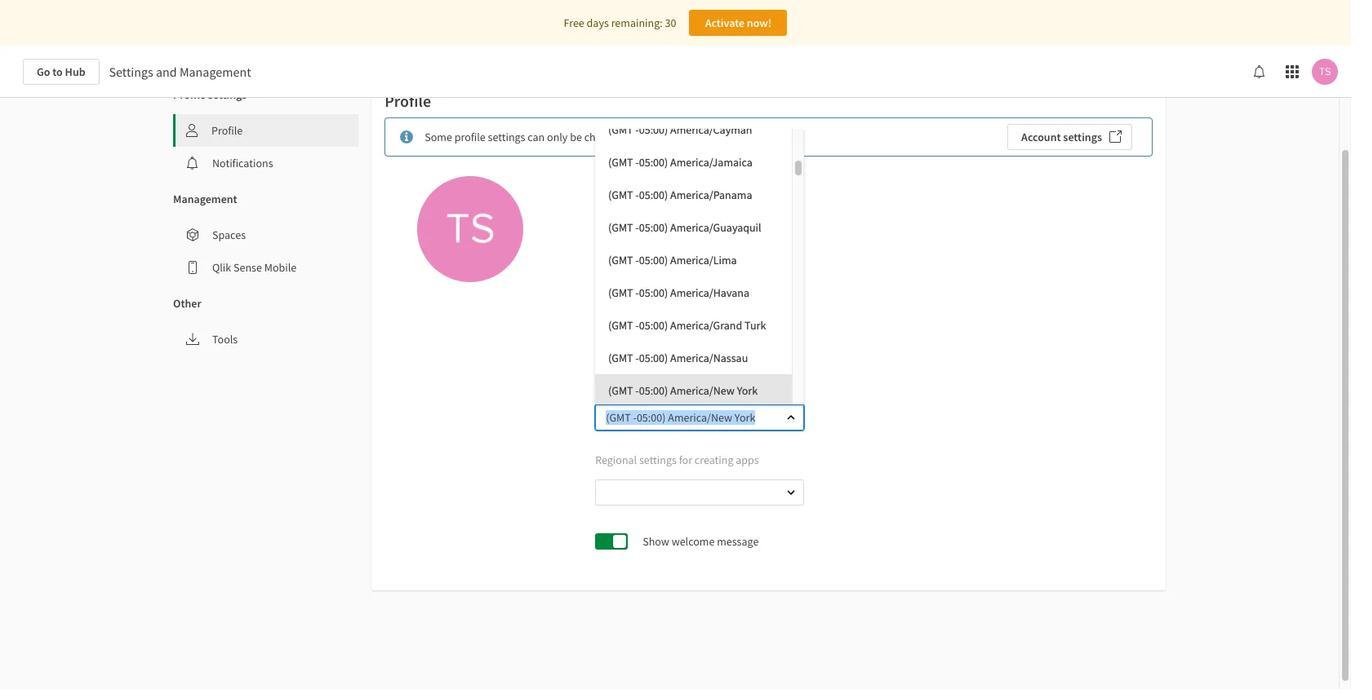 Task type: describe. For each thing, give the bounding box(es) containing it.
(gmt for (gmt -05:00) america/grand turk
[[608, 318, 633, 333]]

tara
[[595, 201, 619, 217]]

0 horizontal spatial profile
[[173, 87, 206, 102]]

message
[[717, 535, 759, 550]]

time
[[595, 378, 619, 393]]

05:00) for america/jamaica
[[639, 155, 668, 170]]

america/grand
[[670, 318, 742, 333]]

zone
[[622, 378, 644, 393]]

(gmt for (gmt -05:00) america/nassau
[[608, 351, 633, 366]]

- for (gmt -05:00) america/lima
[[635, 253, 639, 268]]

name
[[595, 179, 624, 193]]

time zone
[[595, 378, 644, 393]]

(gmt -05:00) america/lima
[[608, 253, 737, 268]]

settings for account settings
[[1063, 130, 1102, 144]]

spaces
[[212, 228, 246, 242]]

(gmt -05:00) america/panama
[[608, 188, 752, 202]]

free
[[564, 16, 584, 30]]

account settings link
[[1007, 124, 1132, 150]]

creating
[[695, 453, 733, 468]]

05:00) for america/nassau
[[639, 351, 668, 366]]

email
[[595, 241, 622, 256]]

s
[[621, 201, 627, 217]]

account settings
[[1021, 130, 1102, 144]]

go
[[37, 64, 50, 79]]

open image
[[786, 488, 796, 498]]

open image
[[786, 338, 796, 348]]

(gmt for (gmt -05:00) america/new york
[[608, 384, 633, 398]]

spaces link
[[173, 219, 359, 251]]

qlik sense mobile
[[212, 260, 296, 275]]

(gmt for (gmt -05:00) america/guayaquil
[[608, 220, 633, 235]]

05:00) for america/guayaquil
[[639, 220, 668, 235]]

activate now! link
[[689, 10, 787, 36]]

1 vertical spatial management
[[173, 192, 237, 207]]

now!
[[747, 16, 772, 30]]

york
[[737, 384, 758, 398]]

close image
[[786, 413, 796, 423]]

tara s image
[[1312, 59, 1338, 85]]

(gmt for (gmt -05:00) america/panama
[[608, 188, 633, 202]]

(gmt -05:00) america/jamaica
[[608, 155, 753, 170]]

qlik sense mobile link
[[173, 251, 359, 284]]

0 vertical spatial management
[[180, 64, 251, 80]]

preferred
[[595, 303, 640, 318]]

1 horizontal spatial profile
[[211, 123, 243, 138]]

- for (gmt -05:00) america/cayman
[[635, 122, 639, 137]]

- for (gmt -05:00) america/nassau
[[635, 351, 639, 366]]

2 account from the left
[[1021, 130, 1061, 144]]

tools
[[212, 332, 238, 347]]

in
[[628, 130, 637, 144]]

(gmt -05:00) america/nassau
[[608, 351, 748, 366]]

(gmt -05:00) america/grand turk
[[608, 318, 766, 333]]

05:00) for america/lima
[[639, 253, 668, 268]]

- for (gmt -05:00) america/jamaica
[[635, 155, 639, 170]]

list box containing (gmt -05:00) america/cayman
[[595, 113, 804, 407]]

america/jamaica
[[670, 155, 753, 170]]

05:00) for america/panama
[[639, 188, 668, 202]]

and
[[156, 64, 177, 80]]

30
[[665, 16, 676, 30]]

05:00) for america/grand
[[639, 318, 668, 333]]

activate now!
[[705, 16, 772, 30]]

free days remaining: 30
[[564, 16, 676, 30]]

can
[[528, 130, 545, 144]]

preferred language
[[595, 303, 686, 318]]

notifications link
[[173, 147, 359, 180]]

settings for regional settings for creating apps
[[639, 453, 677, 468]]

name tara s
[[595, 179, 627, 217]]

tarashultz49@gmail.com
[[595, 263, 731, 279]]

1 account from the left
[[663, 130, 702, 144]]

sense
[[233, 260, 262, 275]]

alert containing some profile settings can only be changed in your account settings.
[[385, 118, 1153, 157]]

america/guayaquil
[[670, 220, 761, 235]]



Task type: locate. For each thing, give the bounding box(es) containing it.
profile
[[454, 130, 486, 144]]

1 - from the top
[[635, 122, 639, 137]]

- for (gmt -05:00) america/new york
[[635, 384, 639, 398]]

6 05:00) from the top
[[639, 286, 668, 300]]

-
[[635, 122, 639, 137], [635, 155, 639, 170], [635, 188, 639, 202], [635, 220, 639, 235], [635, 253, 639, 268], [635, 286, 639, 300], [635, 318, 639, 333], [635, 351, 639, 366], [635, 384, 639, 398]]

settings
[[109, 64, 153, 80]]

2 (gmt from the top
[[608, 155, 633, 170]]

(gmt -05:00) america/guayaquil
[[608, 220, 761, 235]]

9 - from the top
[[635, 384, 639, 398]]

(gmt for (gmt -05:00) america/lima
[[608, 253, 633, 268]]

hub
[[65, 64, 85, 79]]

go to hub
[[37, 64, 85, 79]]

be
[[570, 130, 582, 144]]

email tarashultz49@gmail.com
[[595, 241, 731, 279]]

language
[[642, 303, 686, 318]]

1 (gmt from the top
[[608, 122, 633, 137]]

05:00)
[[639, 122, 668, 137], [639, 155, 668, 170], [639, 188, 668, 202], [639, 220, 668, 235], [639, 253, 668, 268], [639, 286, 668, 300], [639, 318, 668, 333], [639, 351, 668, 366], [639, 384, 668, 398]]

qlik
[[212, 260, 231, 275]]

None text field
[[597, 405, 772, 431]]

- down 'preferred language'
[[635, 318, 639, 333]]

05:00) for america/new
[[639, 384, 668, 398]]

profile link
[[176, 114, 359, 147]]

05:00) up "zone"
[[639, 351, 668, 366]]

go to hub link
[[23, 59, 99, 85]]

05:00) up email tarashultz49@gmail.com
[[639, 220, 668, 235]]

3 - from the top
[[635, 188, 639, 202]]

6 - from the top
[[635, 286, 639, 300]]

apps
[[736, 453, 759, 468]]

(gmt -05:00) america/havana
[[608, 286, 749, 300]]

days
[[587, 16, 609, 30]]

(gmt for (gmt -05:00) america/cayman
[[608, 122, 633, 137]]

regional settings for creating apps
[[595, 453, 759, 468]]

2 05:00) from the top
[[639, 155, 668, 170]]

(gmt for (gmt -05:00) america/jamaica
[[608, 155, 633, 170]]

- for (gmt -05:00) america/grand turk
[[635, 318, 639, 333]]

2 - from the top
[[635, 155, 639, 170]]

2 horizontal spatial profile
[[385, 91, 431, 111]]

alert
[[385, 118, 1153, 157]]

profile down settings and management on the top
[[173, 87, 206, 102]]

05:00) for america/cayman
[[639, 122, 668, 137]]

tools link
[[173, 323, 359, 356]]

7 05:00) from the top
[[639, 318, 668, 333]]

05:00) right 's'
[[639, 188, 668, 202]]

- right 's'
[[635, 188, 639, 202]]

show
[[643, 535, 669, 550]]

05:00) for america/havana
[[639, 286, 668, 300]]

to
[[52, 64, 63, 79]]

for
[[679, 453, 692, 468]]

list box
[[595, 113, 804, 407]]

- up 'preferred language'
[[635, 286, 639, 300]]

turk
[[745, 318, 766, 333]]

05:00) down (gmt -05:00) america/nassau
[[639, 384, 668, 398]]

8 (gmt from the top
[[608, 351, 633, 366]]

show welcome message
[[643, 535, 759, 550]]

notifications
[[212, 156, 273, 171]]

05:00) down your
[[639, 155, 668, 170]]

settings and management
[[109, 64, 251, 80]]

america/new
[[670, 384, 735, 398]]

- for (gmt -05:00) america/guayaquil
[[635, 220, 639, 235]]

6 (gmt from the top
[[608, 286, 633, 300]]

(gmt -05:00) america/new york
[[608, 384, 758, 398]]

(gmt for (gmt -05:00) america/havana
[[608, 286, 633, 300]]

1 05:00) from the top
[[639, 122, 668, 137]]

05:00) down language
[[639, 318, 668, 333]]

profile settings
[[173, 87, 247, 102]]

america/panama
[[670, 188, 752, 202]]

remaining:
[[611, 16, 663, 30]]

0 horizontal spatial account
[[663, 130, 702, 144]]

7 (gmt from the top
[[608, 318, 633, 333]]

account
[[663, 130, 702, 144], [1021, 130, 1061, 144]]

america/lima
[[670, 253, 737, 268]]

8 05:00) from the top
[[639, 351, 668, 366]]

america/nassau
[[670, 351, 748, 366]]

profile up notifications
[[211, 123, 243, 138]]

activate
[[705, 16, 745, 30]]

only
[[547, 130, 568, 144]]

settings.
[[704, 130, 744, 144]]

05:00) right in
[[639, 122, 668, 137]]

mobile
[[264, 260, 296, 275]]

- up email tarashultz49@gmail.com
[[635, 220, 639, 235]]

5 05:00) from the top
[[639, 253, 668, 268]]

changed
[[584, 130, 625, 144]]

05:00) up language
[[639, 286, 668, 300]]

9 (gmt from the top
[[608, 384, 633, 398]]

profile
[[173, 87, 206, 102], [385, 91, 431, 111], [211, 123, 243, 138]]

4 05:00) from the top
[[639, 220, 668, 235]]

05:00) up "(gmt -05:00) america/havana"
[[639, 253, 668, 268]]

management
[[180, 64, 251, 80], [173, 192, 237, 207]]

8 - from the top
[[635, 351, 639, 366]]

tara s image
[[417, 176, 523, 282]]

- for (gmt -05:00) america/havana
[[635, 286, 639, 300]]

- down in
[[635, 155, 639, 170]]

1 horizontal spatial account
[[1021, 130, 1061, 144]]

america/cayman
[[670, 122, 752, 137]]

your
[[639, 130, 661, 144]]

america/havana
[[670, 286, 749, 300]]

None text field
[[597, 480, 772, 506]]

some
[[425, 130, 452, 144]]

4 - from the top
[[635, 220, 639, 235]]

management up profile settings at the top
[[180, 64, 251, 80]]

settings
[[208, 87, 247, 102], [488, 130, 525, 144], [1063, 130, 1102, 144], [639, 453, 677, 468]]

other
[[173, 296, 201, 311]]

- right email
[[635, 253, 639, 268]]

7 - from the top
[[635, 318, 639, 333]]

(gmt -05:00) america/cayman
[[608, 122, 752, 137]]

regional
[[595, 453, 637, 468]]

settings for profile settings
[[208, 87, 247, 102]]

9 05:00) from the top
[[639, 384, 668, 398]]

5 (gmt from the top
[[608, 253, 633, 268]]

welcome
[[672, 535, 715, 550]]

3 (gmt from the top
[[608, 188, 633, 202]]

profile up some
[[385, 91, 431, 111]]

- up "zone"
[[635, 351, 639, 366]]

5 - from the top
[[635, 253, 639, 268]]

(gmt
[[608, 122, 633, 137], [608, 155, 633, 170], [608, 188, 633, 202], [608, 220, 633, 235], [608, 253, 633, 268], [608, 286, 633, 300], [608, 318, 633, 333], [608, 351, 633, 366], [608, 384, 633, 398]]

management up spaces
[[173, 192, 237, 207]]

4 (gmt from the top
[[608, 220, 633, 235]]

some profile settings can only be changed in your account settings.
[[425, 130, 744, 144]]

3 05:00) from the top
[[639, 188, 668, 202]]

- for (gmt -05:00) america/panama
[[635, 188, 639, 202]]

- right time
[[635, 384, 639, 398]]

- right changed
[[635, 122, 639, 137]]



Task type: vqa. For each thing, say whether or not it's contained in the screenshot.
the left the Variables
no



